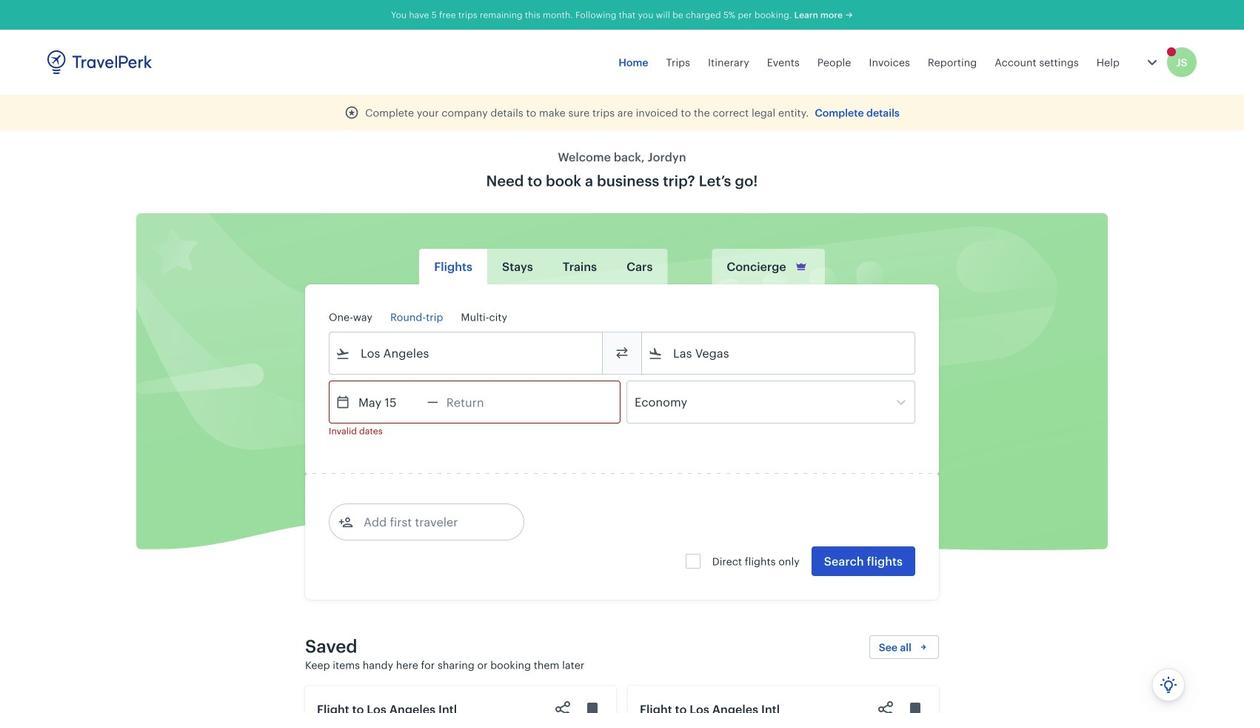 Task type: describe. For each thing, give the bounding box(es) containing it.
Depart text field
[[350, 381, 427, 423]]

Add first traveler search field
[[353, 510, 507, 534]]

Return text field
[[438, 381, 515, 423]]



Task type: locate. For each thing, give the bounding box(es) containing it.
From search field
[[350, 341, 583, 365]]

To search field
[[663, 341, 895, 365]]



